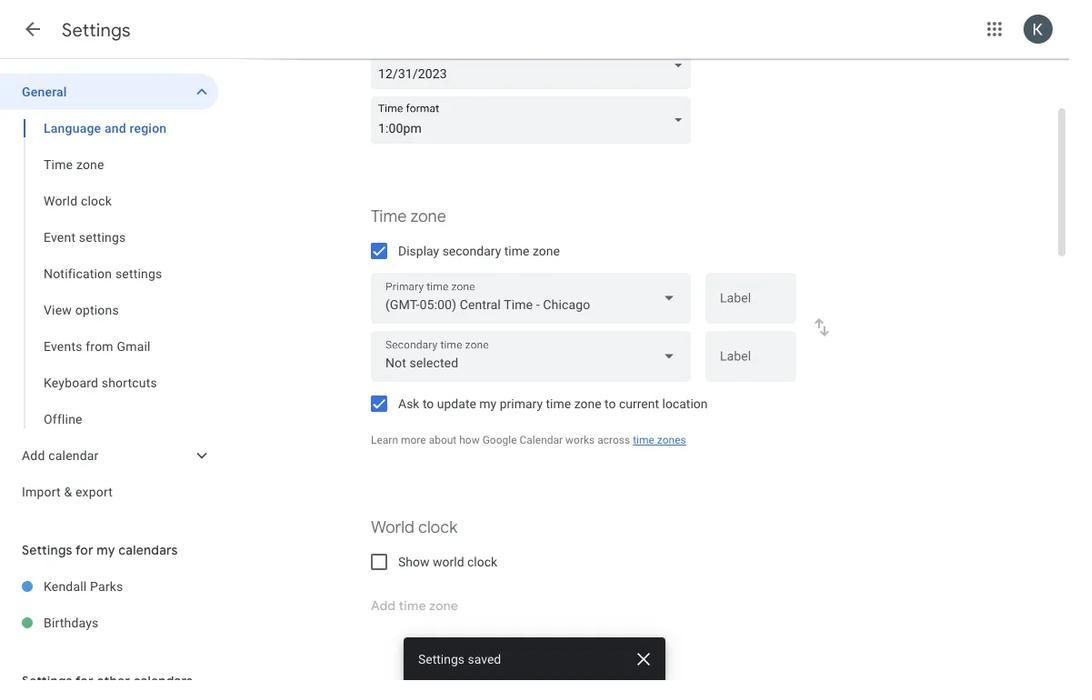 Task type: vqa. For each thing, say whether or not it's contained in the screenshot.
the "Settings for other calendars"
no



Task type: describe. For each thing, give the bounding box(es) containing it.
keyboard shortcuts
[[44, 375, 157, 390]]

0 horizontal spatial time
[[505, 243, 530, 258]]

general tree item
[[0, 74, 218, 110]]

primary
[[500, 396, 543, 411]]

ask
[[398, 396, 420, 411]]

across
[[598, 434, 631, 447]]

show world clock
[[398, 554, 498, 569]]

add
[[22, 448, 45, 463]]

settings heading
[[62, 19, 131, 41]]

parks
[[90, 579, 123, 594]]

1 vertical spatial time zone
[[371, 206, 446, 226]]

general
[[22, 84, 67, 99]]

time zone inside tree
[[44, 157, 104, 172]]

2 vertical spatial clock
[[468, 554, 498, 569]]

google
[[483, 434, 517, 447]]

import & export
[[22, 484, 113, 499]]

about
[[429, 434, 457, 447]]

settings saved
[[418, 652, 501, 667]]

keyboard
[[44, 375, 98, 390]]

export
[[75, 484, 113, 499]]

event settings
[[44, 230, 126, 245]]

saved
[[468, 652, 501, 667]]

notification settings
[[44, 266, 162, 281]]

zone up display
[[411, 206, 446, 226]]

events
[[44, 339, 82, 354]]

for
[[75, 542, 93, 558]]

1 horizontal spatial clock
[[418, 517, 458, 538]]

more
[[401, 434, 426, 447]]

settings for event settings
[[79, 230, 126, 245]]

update
[[437, 396, 477, 411]]

birthdays
[[44, 615, 99, 630]]

offline
[[44, 412, 82, 427]]

learn
[[371, 434, 398, 447]]

tree containing general
[[0, 74, 218, 510]]

time zones link
[[633, 434, 686, 447]]

view
[[44, 302, 72, 317]]

from
[[86, 339, 114, 354]]

add calendar
[[22, 448, 99, 463]]

1 vertical spatial world
[[371, 517, 415, 538]]

region
[[130, 121, 167, 136]]

secondary
[[443, 243, 501, 258]]

settings for my calendars tree
[[0, 568, 218, 641]]

options
[[75, 302, 119, 317]]

go back image
[[22, 18, 44, 40]]

display
[[398, 243, 440, 258]]

gmail
[[117, 339, 151, 354]]

zone up 'works'
[[575, 396, 602, 411]]

Label for primary time zone. text field
[[720, 292, 782, 318]]

zones
[[657, 434, 686, 447]]

settings for notification settings
[[115, 266, 162, 281]]



Task type: locate. For each thing, give the bounding box(es) containing it.
2 vertical spatial time
[[633, 434, 655, 447]]

world clock up event settings
[[44, 193, 112, 208]]

kendall
[[44, 579, 87, 594]]

time up display
[[371, 206, 407, 226]]

birthdays link
[[44, 605, 218, 641]]

1 horizontal spatial my
[[480, 396, 497, 411]]

1 vertical spatial clock
[[418, 517, 458, 538]]

tree
[[0, 74, 218, 510]]

clock right world
[[468, 554, 498, 569]]

birthdays tree item
[[0, 605, 218, 641]]

0 vertical spatial world
[[44, 193, 78, 208]]

settings left the for
[[22, 542, 73, 558]]

calendars
[[118, 542, 178, 558]]

my right the for
[[97, 542, 115, 558]]

2 horizontal spatial clock
[[468, 554, 498, 569]]

0 horizontal spatial world
[[44, 193, 78, 208]]

kendall parks tree item
[[0, 568, 218, 605]]

1 horizontal spatial time
[[546, 396, 571, 411]]

&
[[64, 484, 72, 499]]

language
[[44, 121, 101, 136]]

0 horizontal spatial to
[[423, 396, 434, 411]]

location
[[663, 396, 708, 411]]

world clock up show
[[371, 517, 458, 538]]

world inside tree
[[44, 193, 78, 208]]

1 to from the left
[[423, 396, 434, 411]]

time zone up display
[[371, 206, 446, 226]]

zone down "language and region" on the top of the page
[[76, 157, 104, 172]]

Label for secondary time zone. text field
[[720, 350, 782, 376]]

0 vertical spatial world clock
[[44, 193, 112, 208]]

world up event at the top left of the page
[[44, 193, 78, 208]]

event
[[44, 230, 76, 245]]

shortcuts
[[102, 375, 157, 390]]

learn more about how google calendar works across time zones
[[371, 434, 686, 447]]

settings
[[79, 230, 126, 245], [115, 266, 162, 281]]

clock up show world clock
[[418, 517, 458, 538]]

1 vertical spatial time
[[546, 396, 571, 411]]

view options
[[44, 302, 119, 317]]

clock
[[81, 193, 112, 208], [418, 517, 458, 538], [468, 554, 498, 569]]

0 horizontal spatial time zone
[[44, 157, 104, 172]]

settings
[[62, 19, 131, 41], [22, 542, 73, 558], [418, 652, 465, 667]]

None field
[[371, 42, 699, 89], [371, 96, 699, 144], [371, 273, 691, 324], [371, 331, 691, 382], [371, 42, 699, 89], [371, 96, 699, 144], [371, 273, 691, 324], [371, 331, 691, 382]]

0 vertical spatial time zone
[[44, 157, 104, 172]]

time zone
[[44, 157, 104, 172], [371, 206, 446, 226]]

zone
[[76, 157, 104, 172], [411, 206, 446, 226], [533, 243, 560, 258], [575, 396, 602, 411]]

my
[[480, 396, 497, 411], [97, 542, 115, 558]]

1 horizontal spatial world clock
[[371, 517, 458, 538]]

zone right secondary
[[533, 243, 560, 258]]

1 vertical spatial time
[[371, 206, 407, 226]]

world
[[44, 193, 78, 208], [371, 517, 415, 538]]

0 horizontal spatial my
[[97, 542, 115, 558]]

0 vertical spatial clock
[[81, 193, 112, 208]]

time left zones
[[633, 434, 655, 447]]

time zone down "language"
[[44, 157, 104, 172]]

group containing language and region
[[0, 110, 218, 438]]

0 vertical spatial time
[[505, 243, 530, 258]]

clock inside group
[[81, 193, 112, 208]]

my right update
[[480, 396, 497, 411]]

world up show
[[371, 517, 415, 538]]

import
[[22, 484, 61, 499]]

settings for settings for my calendars
[[22, 542, 73, 558]]

1 vertical spatial world clock
[[371, 517, 458, 538]]

world
[[433, 554, 464, 569]]

0 vertical spatial settings
[[79, 230, 126, 245]]

2 vertical spatial settings
[[418, 652, 465, 667]]

2 to from the left
[[605, 396, 616, 411]]

zone inside tree
[[76, 157, 104, 172]]

settings for settings
[[62, 19, 131, 41]]

settings up options
[[115, 266, 162, 281]]

how
[[460, 434, 480, 447]]

settings left saved
[[418, 652, 465, 667]]

time
[[44, 157, 73, 172], [371, 206, 407, 226]]

calendar
[[48, 448, 99, 463]]

ask to update my primary time zone to current location
[[398, 396, 708, 411]]

world clock
[[44, 193, 112, 208], [371, 517, 458, 538]]

events from gmail
[[44, 339, 151, 354]]

notification
[[44, 266, 112, 281]]

to right ask
[[423, 396, 434, 411]]

1 horizontal spatial world
[[371, 517, 415, 538]]

kendall parks
[[44, 579, 123, 594]]

1 vertical spatial my
[[97, 542, 115, 558]]

time
[[505, 243, 530, 258], [546, 396, 571, 411], [633, 434, 655, 447]]

time right secondary
[[505, 243, 530, 258]]

2 horizontal spatial time
[[633, 434, 655, 447]]

works
[[566, 434, 595, 447]]

1 horizontal spatial time zone
[[371, 206, 446, 226]]

language and region
[[44, 121, 167, 136]]

0 vertical spatial time
[[44, 157, 73, 172]]

0 horizontal spatial clock
[[81, 193, 112, 208]]

settings up general tree item
[[62, 19, 131, 41]]

1 vertical spatial settings
[[115, 266, 162, 281]]

0 horizontal spatial world clock
[[44, 193, 112, 208]]

time right primary
[[546, 396, 571, 411]]

group
[[0, 110, 218, 438]]

display secondary time zone
[[398, 243, 560, 258]]

current
[[619, 396, 660, 411]]

time inside group
[[44, 157, 73, 172]]

0 vertical spatial settings
[[62, 19, 131, 41]]

1 vertical spatial settings
[[22, 542, 73, 558]]

show
[[398, 554, 430, 569]]

calendar
[[520, 434, 563, 447]]

settings for settings saved
[[418, 652, 465, 667]]

time down "language"
[[44, 157, 73, 172]]

settings up notification settings
[[79, 230, 126, 245]]

clock up event settings
[[81, 193, 112, 208]]

settings for my calendars
[[22, 542, 178, 558]]

0 horizontal spatial time
[[44, 157, 73, 172]]

to
[[423, 396, 434, 411], [605, 396, 616, 411]]

0 vertical spatial my
[[480, 396, 497, 411]]

1 horizontal spatial time
[[371, 206, 407, 226]]

1 horizontal spatial to
[[605, 396, 616, 411]]

to left the current at the right bottom of the page
[[605, 396, 616, 411]]

and
[[105, 121, 126, 136]]



